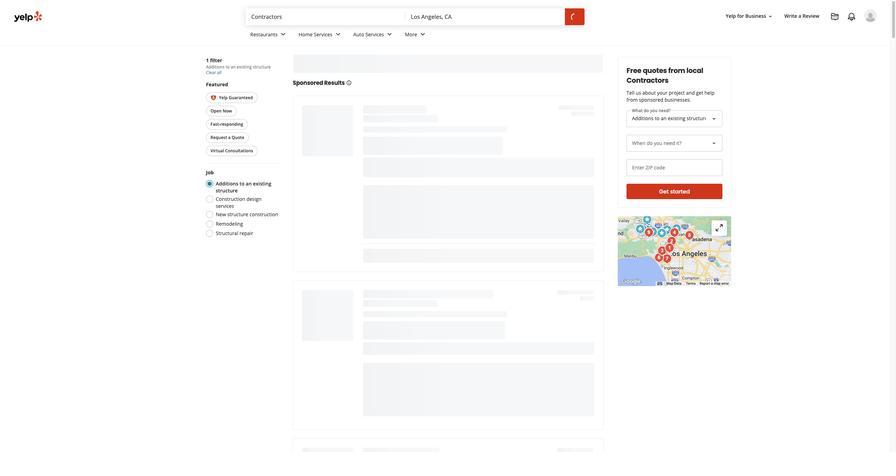 Task type: locate. For each thing, give the bounding box(es) containing it.
additions down filter at the left top of page
[[206, 64, 225, 70]]

sponsored
[[639, 97, 663, 103]]

more
[[405, 31, 417, 38]]

0 vertical spatial from
[[668, 66, 685, 76]]

1 horizontal spatial from
[[668, 66, 685, 76]]

2 none field from the left
[[405, 8, 565, 25]]

services left 24 chevron down v2 image
[[314, 31, 332, 38]]

1 vertical spatial from
[[626, 97, 638, 103]]

help
[[704, 90, 714, 96]]

1 vertical spatial yelp
[[219, 95, 228, 101]]

1 vertical spatial to
[[240, 181, 244, 187]]

1 vertical spatial additions
[[216, 181, 238, 187]]

1 services from the left
[[314, 31, 332, 38]]

more link
[[399, 25, 433, 46]]

free quotes from local contractors
[[626, 66, 703, 85]]

0 vertical spatial a
[[798, 13, 801, 19]]

auto services link
[[348, 25, 399, 46]]

write
[[784, 13, 797, 19]]

existing up the design
[[253, 181, 271, 187]]

0 horizontal spatial a
[[228, 135, 231, 141]]

job
[[206, 170, 214, 176]]

0 horizontal spatial to
[[226, 64, 230, 70]]

user actions element
[[720, 9, 887, 52]]

services
[[216, 203, 234, 210]]

loading image
[[570, 13, 579, 21]]

1 vertical spatial you
[[654, 140, 662, 147]]

  text field
[[626, 160, 722, 176]]

to right the all
[[226, 64, 230, 70]]

0 horizontal spatial 24 chevron down v2 image
[[279, 30, 287, 39]]

do
[[644, 108, 649, 114], [647, 140, 652, 147]]

do right "when"
[[647, 140, 652, 147]]

fast-responding button
[[206, 119, 248, 130]]

24 chevron down v2 image for more
[[419, 30, 427, 39]]

an right the all
[[231, 64, 236, 70]]

2 24 chevron down v2 image from the left
[[385, 30, 394, 39]]

restaurants link
[[245, 25, 293, 46]]

filter
[[210, 57, 222, 64]]

fast-
[[211, 122, 220, 128]]

24 chevron down v2 image inside restaurants link
[[279, 30, 287, 39]]

tyler b. image
[[864, 9, 877, 22]]

1 none field from the left
[[246, 8, 405, 25]]

services
[[314, 31, 332, 38], [365, 31, 384, 38]]

1 horizontal spatial existing
[[253, 181, 271, 187]]

0 horizontal spatial from
[[626, 97, 638, 103]]

local
[[686, 66, 703, 76]]

24 chevron down v2 image right auto services on the left of page
[[385, 30, 394, 39]]

loading button
[[565, 8, 585, 25]]

you left need
[[654, 140, 662, 147]]

do for what
[[644, 108, 649, 114]]

0 vertical spatial additions
[[206, 64, 225, 70]]

1 vertical spatial do
[[647, 140, 652, 147]]

0 vertical spatial structure
[[253, 64, 271, 70]]

None field
[[246, 8, 405, 25], [405, 8, 565, 25]]

now
[[223, 108, 232, 114]]

services inside "link"
[[314, 31, 332, 38]]

1 horizontal spatial services
[[365, 31, 384, 38]]

yelp for business
[[726, 13, 766, 19]]

from left local
[[668, 66, 685, 76]]

0 horizontal spatial services
[[314, 31, 332, 38]]

an up the design
[[246, 181, 252, 187]]

virtual consultations button
[[206, 146, 258, 157]]

0 vertical spatial to
[[226, 64, 230, 70]]

an inside the 1 filter additions to an existing structure clear all
[[231, 64, 236, 70]]

1 24 chevron down v2 image from the left
[[279, 30, 287, 39]]

to
[[226, 64, 230, 70], [240, 181, 244, 187]]

additions inside the 1 filter additions to an existing structure clear all
[[206, 64, 225, 70]]

remodeling
[[216, 221, 243, 228]]

notifications image
[[847, 13, 856, 21]]

consultations
[[225, 148, 253, 154]]

a right write
[[798, 13, 801, 19]]

1
[[206, 57, 209, 64]]

additions
[[206, 64, 225, 70], [216, 181, 238, 187]]

yelp right 16 yelp guaranteed v2 icon
[[219, 95, 228, 101]]

guaranteed
[[229, 95, 253, 101]]

write a review link
[[782, 10, 822, 23]]

1 horizontal spatial to
[[240, 181, 244, 187]]

existing
[[237, 64, 252, 70], [253, 181, 271, 187]]

yelp inside "button"
[[726, 13, 736, 19]]

structure
[[253, 64, 271, 70], [216, 188, 238, 194], [227, 212, 248, 218]]

1 vertical spatial a
[[228, 135, 231, 141]]

address, neighborhood, city, state or zip text field
[[405, 8, 565, 25]]

new structure construction
[[216, 212, 278, 218]]

about
[[642, 90, 656, 96]]

you left need?
[[650, 108, 658, 114]]

0 vertical spatial do
[[644, 108, 649, 114]]

yelp inside button
[[219, 95, 228, 101]]

24 chevron down v2 image right restaurants
[[279, 30, 287, 39]]

24 chevron down v2 image for auto services
[[385, 30, 394, 39]]

1 horizontal spatial 24 chevron down v2 image
[[385, 30, 394, 39]]

review
[[803, 13, 819, 19]]

services for home services
[[314, 31, 332, 38]]

an
[[231, 64, 236, 70], [246, 181, 252, 187]]

you for need
[[654, 140, 662, 147]]

existing right the all
[[237, 64, 252, 70]]

existing inside additions to an existing structure
[[253, 181, 271, 187]]

structure down construction design services
[[227, 212, 248, 218]]

a left quote
[[228, 135, 231, 141]]

when do you need it?
[[632, 140, 681, 147]]

us
[[636, 90, 641, 96]]

0 vertical spatial an
[[231, 64, 236, 70]]

0 horizontal spatial yelp
[[219, 95, 228, 101]]

free
[[626, 66, 641, 76]]

do for when
[[647, 140, 652, 147]]

2 services from the left
[[365, 31, 384, 38]]

you
[[650, 108, 658, 114], [654, 140, 662, 147]]

you for need?
[[650, 108, 658, 114]]

business
[[745, 13, 766, 19]]

0 vertical spatial you
[[650, 108, 658, 114]]

structure up the "construction"
[[216, 188, 238, 194]]

0 vertical spatial existing
[[237, 64, 252, 70]]

open now button
[[206, 106, 236, 117]]

get started button
[[626, 184, 722, 200]]

structure down restaurants link
[[253, 64, 271, 70]]

24 chevron down v2 image
[[279, 30, 287, 39], [385, 30, 394, 39], [419, 30, 427, 39]]

contractors
[[626, 76, 668, 85]]

0 horizontal spatial existing
[[237, 64, 252, 70]]

0 vertical spatial yelp
[[726, 13, 736, 19]]

1 vertical spatial existing
[[253, 181, 271, 187]]

24 chevron down v2 image inside auto services link
[[385, 30, 394, 39]]

yelp
[[726, 13, 736, 19], [219, 95, 228, 101]]

3 24 chevron down v2 image from the left
[[419, 30, 427, 39]]

home services
[[299, 31, 332, 38]]

request a quote button
[[206, 133, 249, 143]]

when
[[632, 140, 645, 147]]

a for write
[[798, 13, 801, 19]]

services right the auto
[[365, 31, 384, 38]]

project
[[669, 90, 685, 96]]

24 chevron down v2 image right the more
[[419, 30, 427, 39]]

1 vertical spatial an
[[246, 181, 252, 187]]

and
[[686, 90, 695, 96]]

When do you need it? field
[[626, 135, 722, 152]]

new
[[216, 212, 226, 218]]

additions inside additions to an existing structure
[[216, 181, 238, 187]]

yelp for yelp guaranteed
[[219, 95, 228, 101]]

yelp left for in the right of the page
[[726, 13, 736, 19]]

enter zip code
[[632, 165, 665, 171]]

a inside button
[[228, 135, 231, 141]]

businesses.
[[664, 97, 691, 103]]

Loading search field
[[246, 8, 585, 25]]

your
[[657, 90, 667, 96]]

a
[[798, 13, 801, 19], [228, 135, 231, 141]]

open
[[211, 108, 222, 114]]

things to do, nail salons, plumbers text field
[[246, 8, 405, 25]]

1 horizontal spatial a
[[798, 13, 801, 19]]

0 horizontal spatial an
[[231, 64, 236, 70]]

auto services
[[353, 31, 384, 38]]

a for request
[[228, 135, 231, 141]]

clear all link
[[206, 70, 222, 76]]

services for auto services
[[365, 31, 384, 38]]

1 horizontal spatial yelp
[[726, 13, 736, 19]]

do right what
[[644, 108, 649, 114]]

tell us about your project and get help from sponsored businesses.
[[626, 90, 714, 103]]

from
[[668, 66, 685, 76], [626, 97, 638, 103]]

projects image
[[831, 13, 839, 21]]

1 horizontal spatial an
[[246, 181, 252, 187]]

clear
[[206, 70, 216, 76]]

1 vertical spatial structure
[[216, 188, 238, 194]]

job option group
[[204, 170, 279, 240]]

from down tell
[[626, 97, 638, 103]]

construction
[[249, 212, 278, 218]]

24 chevron down v2 image inside 'more' link
[[419, 30, 427, 39]]

to up construction design services
[[240, 181, 244, 187]]

2 horizontal spatial 24 chevron down v2 image
[[419, 30, 427, 39]]

additions up the "construction"
[[216, 181, 238, 187]]

zip
[[645, 165, 653, 171]]

yelp for yelp for business
[[726, 13, 736, 19]]

What do you need? field
[[626, 111, 722, 127]]



Task type: vqa. For each thing, say whether or not it's contained in the screenshot.
also?
no



Task type: describe. For each thing, give the bounding box(es) containing it.
from inside tell us about your project and get help from sponsored businesses.
[[626, 97, 638, 103]]

none field address, neighborhood, city, state or zip
[[405, 8, 565, 25]]

responding
[[220, 122, 243, 128]]

results
[[324, 79, 345, 87]]

featured
[[206, 81, 228, 88]]

yelp guaranteed
[[219, 95, 253, 101]]

to inside additions to an existing structure
[[240, 181, 244, 187]]

enter
[[632, 165, 644, 171]]

get started
[[659, 188, 690, 196]]

repair
[[240, 230, 253, 237]]

yelp guaranteed button
[[206, 92, 257, 103]]

construction
[[216, 196, 245, 203]]

none field things to do, nail salons, plumbers
[[246, 8, 405, 25]]

all
[[217, 70, 222, 76]]

tell
[[626, 90, 634, 96]]

what
[[632, 108, 643, 114]]

home
[[299, 31, 313, 38]]

additions to an existing structure
[[216, 181, 271, 194]]

16 yelp guaranteed v2 image
[[211, 95, 216, 101]]

fast-responding
[[211, 122, 243, 128]]

virtual consultations
[[211, 148, 253, 154]]

get
[[696, 90, 703, 96]]

what do you need?
[[632, 108, 671, 114]]

structure inside the 1 filter additions to an existing structure clear all
[[253, 64, 271, 70]]

request a quote
[[211, 135, 244, 141]]

24 chevron down v2 image
[[334, 30, 342, 39]]

virtual
[[211, 148, 224, 154]]

24 chevron down v2 image for restaurants
[[279, 30, 287, 39]]

code
[[654, 165, 665, 171]]

request
[[211, 135, 227, 141]]

get
[[659, 188, 668, 196]]

2 vertical spatial structure
[[227, 212, 248, 218]]

sponsored results
[[293, 79, 345, 87]]

need
[[663, 140, 675, 147]]

quote
[[232, 135, 244, 141]]

auto
[[353, 31, 364, 38]]

yelp for business button
[[723, 10, 776, 23]]

16 info v2 image
[[346, 80, 352, 86]]

1 filter additions to an existing structure clear all
[[206, 57, 271, 76]]

need?
[[659, 108, 671, 114]]

featured group
[[205, 81, 279, 158]]

for
[[737, 13, 744, 19]]

from inside the free quotes from local contractors
[[668, 66, 685, 76]]

home services link
[[293, 25, 348, 46]]

sponsored
[[293, 79, 323, 87]]

structural repair
[[216, 230, 253, 237]]

an inside additions to an existing structure
[[246, 181, 252, 187]]

quotes
[[643, 66, 667, 76]]

it?
[[676, 140, 681, 147]]

construction design services
[[216, 196, 261, 210]]

to inside the 1 filter additions to an existing structure clear all
[[226, 64, 230, 70]]

structural
[[216, 230, 238, 237]]

write a review
[[784, 13, 819, 19]]

open now
[[211, 108, 232, 114]]

design
[[246, 196, 261, 203]]

16 chevron down v2 image
[[768, 14, 773, 19]]

existing inside the 1 filter additions to an existing structure clear all
[[237, 64, 252, 70]]

business categories element
[[245, 25, 877, 46]]

started
[[670, 188, 690, 196]]

structure inside additions to an existing structure
[[216, 188, 238, 194]]

restaurants
[[250, 31, 278, 38]]



